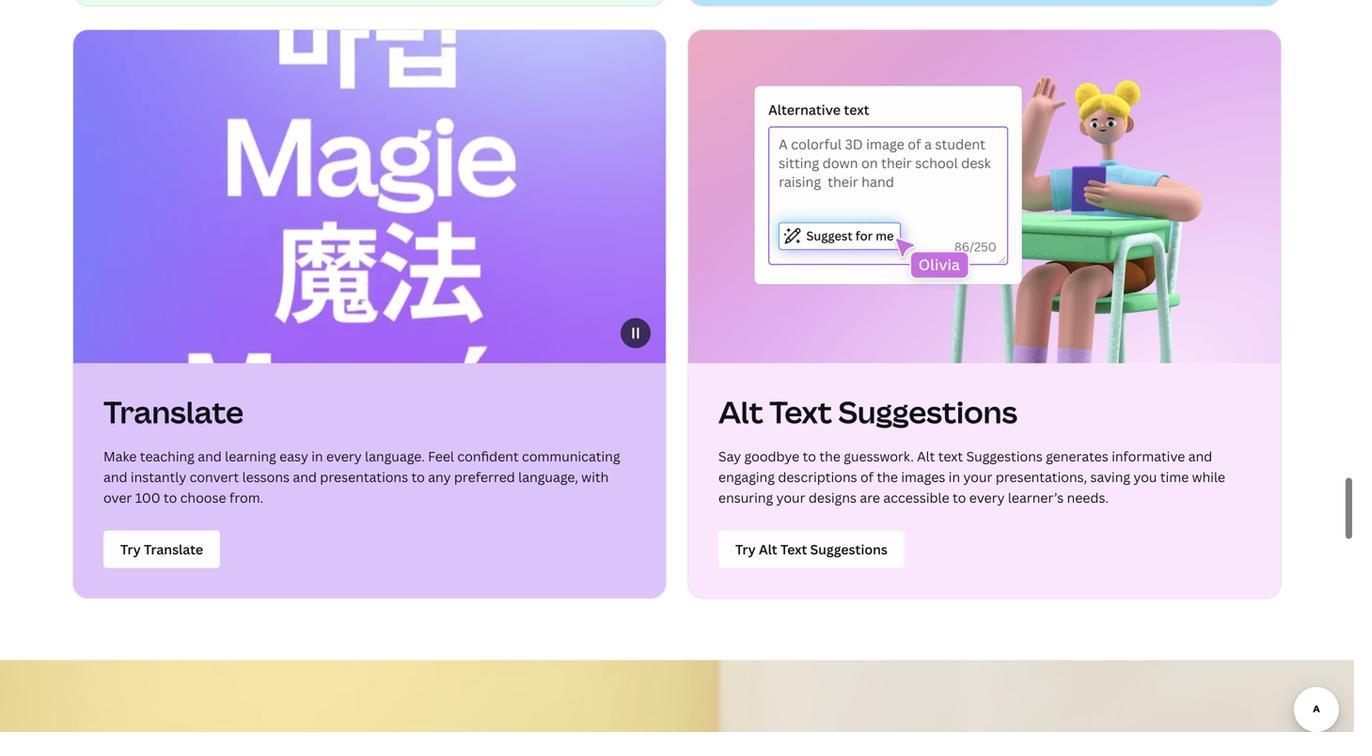 Task type: locate. For each thing, give the bounding box(es) containing it.
instantly
[[131, 469, 186, 486]]

to down text
[[953, 489, 967, 507]]

to up descriptions
[[803, 448, 817, 466]]

the
[[820, 448, 841, 466], [877, 469, 899, 486]]

alt
[[719, 392, 764, 433], [918, 448, 936, 466]]

and up over
[[103, 469, 128, 486]]

text
[[770, 392, 833, 433]]

to
[[803, 448, 817, 466], [412, 469, 425, 486], [164, 489, 177, 507], [953, 489, 967, 507]]

1 horizontal spatial your
[[964, 469, 993, 486]]

text
[[939, 448, 964, 466]]

1 vertical spatial your
[[777, 489, 806, 507]]

the up descriptions
[[820, 448, 841, 466]]

suggestions
[[839, 392, 1018, 433], [967, 448, 1043, 466]]

make
[[103, 448, 137, 466]]

informative
[[1112, 448, 1186, 466]]

the right of
[[877, 469, 899, 486]]

suggestions up text
[[839, 392, 1018, 433]]

your right images
[[964, 469, 993, 486]]

say
[[719, 448, 742, 466]]

in down text
[[949, 469, 961, 486]]

0 vertical spatial alt
[[719, 392, 764, 433]]

every up presentations
[[326, 448, 362, 466]]

from.
[[229, 489, 264, 507]]

0 horizontal spatial in
[[312, 448, 323, 466]]

your
[[964, 469, 993, 486], [777, 489, 806, 507]]

1 horizontal spatial the
[[877, 469, 899, 486]]

choose
[[180, 489, 226, 507]]

0 horizontal spatial the
[[820, 448, 841, 466]]

1 vertical spatial every
[[970, 489, 1005, 507]]

confident
[[458, 448, 519, 466]]

every
[[326, 448, 362, 466], [970, 489, 1005, 507]]

designs
[[809, 489, 857, 507]]

1 vertical spatial alt
[[918, 448, 936, 466]]

easy
[[280, 448, 308, 466]]

0 vertical spatial your
[[964, 469, 993, 486]]

every left learner's
[[970, 489, 1005, 507]]

1 horizontal spatial every
[[970, 489, 1005, 507]]

every inside the say goodbye to the guesswork. alt text suggestions generates informative and engaging descriptions of the images in your presentations, saving you time while ensuring your designs are accessible to every learner's needs.
[[970, 489, 1005, 507]]

in right easy
[[312, 448, 323, 466]]

any
[[428, 469, 451, 486]]

goodbye
[[745, 448, 800, 466]]

1 vertical spatial in
[[949, 469, 961, 486]]

in
[[312, 448, 323, 466], [949, 469, 961, 486]]

feel
[[428, 448, 454, 466]]

alt up images
[[918, 448, 936, 466]]

your down descriptions
[[777, 489, 806, 507]]

alt inside the say goodbye to the guesswork. alt text suggestions generates informative and engaging descriptions of the images in your presentations, saving you time while ensuring your designs are accessible to every learner's needs.
[[918, 448, 936, 466]]

0 vertical spatial in
[[312, 448, 323, 466]]

1 horizontal spatial in
[[949, 469, 961, 486]]

0 vertical spatial every
[[326, 448, 362, 466]]

learner's
[[1008, 489, 1064, 507]]

0 horizontal spatial every
[[326, 448, 362, 466]]

ensuring
[[719, 489, 774, 507]]

0 vertical spatial the
[[820, 448, 841, 466]]

to right 100 on the bottom left of the page
[[164, 489, 177, 507]]

with
[[582, 469, 609, 486]]

and
[[198, 448, 222, 466], [1189, 448, 1213, 466], [103, 469, 128, 486], [293, 469, 317, 486]]

1 horizontal spatial alt
[[918, 448, 936, 466]]

1 vertical spatial the
[[877, 469, 899, 486]]

suggestions inside the say goodbye to the guesswork. alt text suggestions generates informative and engaging descriptions of the images in your presentations, saving you time while ensuring your designs are accessible to every learner's needs.
[[967, 448, 1043, 466]]

language,
[[519, 469, 579, 486]]

say goodbye to the guesswork. alt text suggestions generates informative and engaging descriptions of the images in your presentations, saving you time while ensuring your designs are accessible to every learner's needs.
[[719, 448, 1226, 507]]

engaging
[[719, 469, 775, 486]]

suggestions up presentations,
[[967, 448, 1043, 466]]

1 vertical spatial suggestions
[[967, 448, 1043, 466]]

and up while
[[1189, 448, 1213, 466]]

and down easy
[[293, 469, 317, 486]]

alt text suggestions
[[719, 392, 1018, 433]]

alt up say
[[719, 392, 764, 433]]



Task type: vqa. For each thing, say whether or not it's contained in the screenshot.
group associated with Whiteboard 'group' at the left of page
no



Task type: describe. For each thing, give the bounding box(es) containing it.
of
[[861, 469, 874, 486]]

learning
[[225, 448, 276, 466]]

over
[[103, 489, 132, 507]]

language.
[[365, 448, 425, 466]]

teaching
[[140, 448, 195, 466]]

convert
[[190, 469, 239, 486]]

images
[[902, 469, 946, 486]]

time
[[1161, 469, 1190, 486]]

0 horizontal spatial alt
[[719, 392, 764, 433]]

while
[[1193, 469, 1226, 486]]

0 horizontal spatial your
[[777, 489, 806, 507]]

0 vertical spatial suggestions
[[839, 392, 1018, 433]]

are
[[860, 489, 881, 507]]

lessons
[[242, 469, 290, 486]]

in inside the make teaching and learning easy in every language. feel confident communicating and instantly convert lessons and presentations to any preferred language, with over 100 to choose from.
[[312, 448, 323, 466]]

saving
[[1091, 469, 1131, 486]]

preferred
[[454, 469, 515, 486]]

and up convert
[[198, 448, 222, 466]]

presentations,
[[996, 469, 1088, 486]]

you
[[1134, 469, 1158, 486]]

descriptions
[[778, 469, 858, 486]]

generates
[[1046, 448, 1109, 466]]

every inside the make teaching and learning easy in every language. feel confident communicating and instantly convert lessons and presentations to any preferred language, with over 100 to choose from.
[[326, 448, 362, 466]]

communicating
[[522, 448, 621, 466]]

and inside the say goodbye to the guesswork. alt text suggestions generates informative and engaging descriptions of the images in your presentations, saving you time while ensuring your designs are accessible to every learner's needs.
[[1189, 448, 1213, 466]]

accessible
[[884, 489, 950, 507]]

presentations
[[320, 469, 408, 486]]

make teaching and learning easy in every language. feel confident communicating and instantly convert lessons and presentations to any preferred language, with over 100 to choose from.
[[103, 448, 621, 507]]

to left 'any'
[[412, 469, 425, 486]]

in inside the say goodbye to the guesswork. alt text suggestions generates informative and engaging descriptions of the images in your presentations, saving you time while ensuring your designs are accessible to every learner's needs.
[[949, 469, 961, 486]]

guesswork.
[[844, 448, 914, 466]]

needs.
[[1068, 489, 1109, 507]]

translate
[[103, 392, 244, 433]]

100
[[135, 489, 160, 507]]



